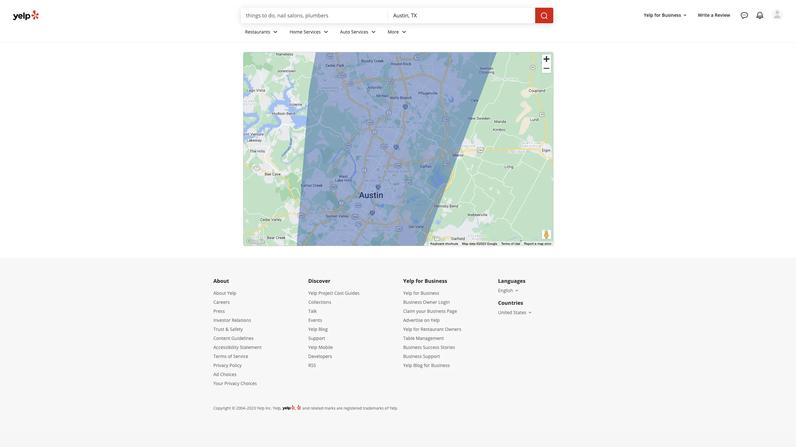 Task type: locate. For each thing, give the bounding box(es) containing it.
None field
[[246, 12, 383, 19], [393, 12, 530, 19]]

keyboard shortcuts button
[[431, 242, 458, 246]]

1 24 chevron down v2 image from the left
[[272, 28, 279, 36]]

of left use
[[511, 242, 514, 246]]

claim
[[403, 308, 415, 315]]

registered
[[344, 406, 362, 411]]

24 chevron down v2 image inside home services link
[[322, 28, 330, 36]]

map
[[538, 242, 544, 246]]

None search field
[[241, 8, 555, 23]]

1 services from the left
[[304, 29, 321, 35]]

1 vertical spatial support
[[423, 354, 440, 360]]

1 horizontal spatial support
[[423, 354, 440, 360]]

2 horizontal spatial 16 chevron down v2 image
[[683, 12, 688, 18]]

24 chevron down v2 image right the auto services
[[370, 28, 377, 36]]

1 vertical spatial a
[[535, 242, 537, 246]]

2 horizontal spatial of
[[511, 242, 514, 246]]

16 chevron down v2 image right states
[[528, 310, 533, 315]]

0 horizontal spatial none field
[[246, 12, 383, 19]]

rss link
[[308, 363, 316, 369]]

united states button
[[498, 310, 533, 316]]

and
[[303, 406, 310, 411]]

business categories element
[[240, 23, 783, 42]]

united
[[498, 310, 512, 316]]

0 vertical spatial blog
[[319, 326, 328, 333]]

24 chevron down v2 image for restaurants
[[272, 28, 279, 36]]

a inside write a review link
[[711, 12, 714, 18]]

24 chevron down v2 image right the restaurants on the left top of page
[[272, 28, 279, 36]]

0 vertical spatial of
[[511, 242, 514, 246]]

support inside the yelp project cost guides collections talk events yelp blog support yelp mobile developers rss
[[308, 335, 325, 342]]

0 vertical spatial support
[[308, 335, 325, 342]]

0 horizontal spatial terms
[[213, 354, 227, 360]]

investor relations link
[[213, 317, 251, 324]]

24 chevron down v2 image inside more link
[[400, 28, 408, 36]]

2 none field from the left
[[393, 12, 530, 19]]

restaurant
[[421, 326, 444, 333]]

0 horizontal spatial services
[[304, 29, 321, 35]]

0 vertical spatial 16 chevron down v2 image
[[683, 12, 688, 18]]

data
[[469, 242, 476, 246]]

about
[[213, 278, 229, 285], [213, 290, 226, 296]]

1 horizontal spatial choices
[[241, 381, 257, 387]]

restaurants
[[245, 29, 270, 35]]

0 horizontal spatial a
[[535, 242, 537, 246]]

collections
[[308, 299, 331, 305]]

0 horizontal spatial choices
[[220, 372, 237, 378]]

policy
[[230, 363, 242, 369]]

0 vertical spatial a
[[711, 12, 714, 18]]

1 horizontal spatial blog
[[413, 363, 423, 369]]

blog
[[319, 326, 328, 333], [413, 363, 423, 369]]

privacy
[[213, 363, 228, 369], [224, 381, 239, 387]]

for
[[655, 12, 661, 18], [416, 278, 423, 285], [413, 290, 420, 296], [413, 326, 420, 333], [424, 363, 430, 369]]

content guidelines link
[[213, 335, 254, 342]]

2 vertical spatial 16 chevron down v2 image
[[528, 310, 533, 315]]

0 vertical spatial terms
[[501, 242, 510, 246]]

events
[[308, 317, 322, 324]]

terms of service link
[[213, 354, 248, 360]]

yelp logo image
[[283, 405, 295, 411]]

2 services from the left
[[351, 29, 368, 35]]

0 horizontal spatial blog
[[319, 326, 328, 333]]

blog up support link
[[319, 326, 328, 333]]

blog down business support link
[[413, 363, 423, 369]]

1 vertical spatial 16 chevron down v2 image
[[515, 288, 520, 293]]

press
[[213, 308, 225, 315]]

notifications image
[[756, 12, 764, 19]]

login
[[438, 299, 450, 305]]

terms left use
[[501, 242, 510, 246]]

none field the 'find'
[[246, 12, 383, 19]]

yelp for business link
[[403, 290, 439, 296]]

1 vertical spatial of
[[228, 354, 232, 360]]

about inside about yelp careers press investor relations trust & safety content guidelines accessibility statement terms of service privacy policy ad choices your privacy choices
[[213, 290, 226, 296]]

16 chevron down v2 image left write
[[683, 12, 688, 18]]

advertise on yelp link
[[403, 317, 440, 324]]

terms
[[501, 242, 510, 246], [213, 354, 227, 360]]

yelp for business button
[[641, 9, 690, 21]]

3 24 chevron down v2 image from the left
[[370, 28, 377, 36]]

1 horizontal spatial services
[[351, 29, 368, 35]]

of inside about yelp careers press investor relations trust & safety content guidelines accessibility statement terms of service privacy policy ad choices your privacy choices
[[228, 354, 232, 360]]

about for about yelp careers press investor relations trust & safety content guidelines accessibility statement terms of service privacy policy ad choices your privacy choices
[[213, 290, 226, 296]]

1 vertical spatial choices
[[241, 381, 257, 387]]

16 chevron down v2 image for languages
[[515, 288, 520, 293]]

services for home services
[[304, 29, 321, 35]]

24 chevron down v2 image inside auto services link
[[370, 28, 377, 36]]

privacy down ad choices link
[[224, 381, 239, 387]]

1 vertical spatial yelp for business
[[403, 278, 447, 285]]

terms of use link
[[501, 242, 520, 246]]

auto services
[[340, 29, 368, 35]]

0 horizontal spatial support
[[308, 335, 325, 342]]

terms down accessibility
[[213, 354, 227, 360]]

business
[[662, 12, 681, 18], [425, 278, 447, 285], [421, 290, 439, 296], [403, 299, 422, 305], [427, 308, 446, 315], [403, 345, 422, 351], [403, 354, 422, 360], [431, 363, 450, 369]]

0 horizontal spatial 16 chevron down v2 image
[[515, 288, 520, 293]]

more
[[388, 29, 399, 35]]

review
[[715, 12, 730, 18]]

accessibility
[[213, 345, 239, 351]]

yelp blog for business link
[[403, 363, 450, 369]]

24 chevron down v2 image
[[272, 28, 279, 36], [322, 28, 330, 36], [370, 28, 377, 36], [400, 28, 408, 36]]

0 horizontal spatial of
[[228, 354, 232, 360]]

table
[[403, 335, 415, 342]]

4 24 chevron down v2 image from the left
[[400, 28, 408, 36]]

messages image
[[741, 12, 748, 19]]

privacy up ad choices link
[[213, 363, 228, 369]]

choices
[[220, 372, 237, 378], [241, 381, 257, 387]]

1 none field from the left
[[246, 12, 383, 19]]

16 chevron down v2 image for countries
[[528, 310, 533, 315]]

talk link
[[308, 308, 317, 315]]

copyright © 2004–2023 yelp inc. yelp,
[[213, 406, 282, 411]]

a
[[711, 12, 714, 18], [535, 242, 537, 246]]

16 chevron down v2 image inside the 'united states' popup button
[[528, 310, 533, 315]]

a for report
[[535, 242, 537, 246]]

trust & safety link
[[213, 326, 243, 333]]

1 horizontal spatial of
[[385, 406, 388, 411]]

services right home
[[304, 29, 321, 35]]

16 chevron down v2 image inside the yelp for business "button"
[[683, 12, 688, 18]]

24 chevron down v2 image for auto services
[[370, 28, 377, 36]]

0 vertical spatial yelp for business
[[644, 12, 681, 18]]

choices down policy
[[241, 381, 257, 387]]

24 chevron down v2 image right more
[[400, 28, 408, 36]]

copyright
[[213, 406, 231, 411]]

claim your business page link
[[403, 308, 457, 315]]

yelp
[[644, 12, 653, 18], [403, 278, 414, 285], [227, 290, 236, 296], [308, 290, 317, 296], [403, 290, 412, 296], [431, 317, 440, 324], [308, 326, 317, 333], [403, 326, 412, 333], [308, 345, 317, 351], [403, 363, 412, 369], [257, 406, 265, 411]]

services inside home services link
[[304, 29, 321, 35]]

inc.
[[266, 406, 272, 411]]

1 horizontal spatial yelp for business
[[644, 12, 681, 18]]

services inside auto services link
[[351, 29, 368, 35]]

1 horizontal spatial 16 chevron down v2 image
[[528, 310, 533, 315]]

©
[[232, 406, 235, 411]]

are
[[337, 406, 343, 411]]

use
[[515, 242, 520, 246]]

blog inside yelp for business business owner login claim your business page advertise on yelp yelp for restaurant owners table management business success stories business support yelp blog for business
[[413, 363, 423, 369]]

a left map
[[535, 242, 537, 246]]

of up privacy policy link
[[228, 354, 232, 360]]

2 24 chevron down v2 image from the left
[[322, 28, 330, 36]]

yelp.
[[389, 406, 398, 411]]

24 chevron down v2 image left auto
[[322, 28, 330, 36]]

guidelines
[[231, 335, 254, 342]]

24 chevron down v2 image inside restaurants link
[[272, 28, 279, 36]]

developers link
[[308, 354, 332, 360]]

marks
[[324, 406, 336, 411]]

of left yelp.
[[385, 406, 388, 411]]

16 chevron down v2 image inside english popup button
[[515, 288, 520, 293]]

owner
[[423, 299, 437, 305]]

1 horizontal spatial a
[[711, 12, 714, 18]]

&
[[225, 326, 229, 333]]

1 about from the top
[[213, 278, 229, 285]]

services right auto
[[351, 29, 368, 35]]

collections link
[[308, 299, 331, 305]]

languages
[[498, 278, 526, 285]]

states
[[514, 310, 526, 316]]

1 vertical spatial blog
[[413, 363, 423, 369]]

about up about yelp link
[[213, 278, 229, 285]]

2 vertical spatial of
[[385, 406, 388, 411]]

terms inside about yelp careers press investor relations trust & safety content guidelines accessibility statement terms of service privacy policy ad choices your privacy choices
[[213, 354, 227, 360]]

choices down privacy policy link
[[220, 372, 237, 378]]

table management link
[[403, 335, 444, 342]]

16 chevron down v2 image
[[683, 12, 688, 18], [515, 288, 520, 293], [528, 310, 533, 315]]

a right write
[[711, 12, 714, 18]]

16 chevron down v2 image down languages at the right
[[515, 288, 520, 293]]

support down success on the bottom
[[423, 354, 440, 360]]

discover
[[308, 278, 331, 285]]

1 horizontal spatial none field
[[393, 12, 530, 19]]

support
[[308, 335, 325, 342], [423, 354, 440, 360]]

0 vertical spatial about
[[213, 278, 229, 285]]

2 about from the top
[[213, 290, 226, 296]]

1 vertical spatial terms
[[213, 354, 227, 360]]

support down the yelp blog link
[[308, 335, 325, 342]]

about up careers link
[[213, 290, 226, 296]]

2004–2023
[[236, 406, 256, 411]]

developers
[[308, 354, 332, 360]]

yelp inside about yelp careers press investor relations trust & safety content guidelines accessibility statement terms of service privacy policy ad choices your privacy choices
[[227, 290, 236, 296]]

1 vertical spatial about
[[213, 290, 226, 296]]

rss
[[308, 363, 316, 369]]



Task type: describe. For each thing, give the bounding box(es) containing it.
yelp for restaurant owners link
[[403, 326, 461, 333]]

services for auto services
[[351, 29, 368, 35]]

english button
[[498, 288, 520, 294]]

keyboard
[[431, 242, 444, 246]]

owners
[[445, 326, 461, 333]]

about yelp link
[[213, 290, 236, 296]]

about for about
[[213, 278, 229, 285]]

home
[[290, 29, 303, 35]]

auto
[[340, 29, 350, 35]]

mobile
[[319, 345, 333, 351]]

1 horizontal spatial terms
[[501, 242, 510, 246]]

careers link
[[213, 299, 230, 305]]

1 vertical spatial privacy
[[224, 381, 239, 387]]

trademarks
[[363, 406, 384, 411]]

user actions element
[[639, 8, 792, 48]]

write a review link
[[696, 9, 733, 21]]

24 chevron down v2 image for home services
[[322, 28, 330, 36]]

press link
[[213, 308, 225, 315]]

report
[[524, 242, 534, 246]]

investor
[[213, 317, 231, 324]]

write a review
[[698, 12, 730, 18]]

report a map error link
[[524, 242, 552, 246]]

Find text field
[[246, 12, 383, 19]]

map
[[462, 242, 469, 246]]

map data ©2023 google
[[462, 242, 497, 246]]

page
[[447, 308, 457, 315]]

blog inside the yelp project cost guides collections talk events yelp blog support yelp mobile developers rss
[[319, 326, 328, 333]]

your privacy choices link
[[213, 381, 257, 387]]

safety
[[230, 326, 243, 333]]

talk
[[308, 308, 317, 315]]

0 horizontal spatial yelp for business
[[403, 278, 447, 285]]

yelp blog link
[[308, 326, 328, 333]]

events link
[[308, 317, 322, 324]]

cost
[[334, 290, 344, 296]]

about yelp careers press investor relations trust & safety content guidelines accessibility statement terms of service privacy policy ad choices your privacy choices
[[213, 290, 262, 387]]

and related marks are registered trademarks of yelp.
[[302, 406, 398, 411]]

none field near
[[393, 12, 530, 19]]

accessibility statement link
[[213, 345, 262, 351]]

service
[[233, 354, 248, 360]]

for inside "button"
[[655, 12, 661, 18]]

guides
[[345, 290, 360, 296]]

more link
[[383, 23, 413, 42]]

yelp project cost guides link
[[308, 290, 360, 296]]

advertise
[[403, 317, 423, 324]]

careers
[[213, 299, 230, 305]]

,
[[295, 406, 297, 411]]

success
[[423, 345, 440, 351]]

trust
[[213, 326, 224, 333]]

keyboard shortcuts
[[431, 242, 458, 246]]

related
[[311, 406, 323, 411]]

map region
[[210, 14, 623, 262]]

stories
[[441, 345, 455, 351]]

error
[[545, 242, 552, 246]]

google image
[[245, 238, 266, 246]]

business success stories link
[[403, 345, 455, 351]]

yelp inside "button"
[[644, 12, 653, 18]]

yelp mobile link
[[308, 345, 333, 351]]

home services
[[290, 29, 321, 35]]

yelp for business inside "button"
[[644, 12, 681, 18]]

search image
[[541, 12, 548, 20]]

your
[[213, 381, 223, 387]]

yelp burst image
[[297, 405, 302, 411]]

yelp for business business owner login claim your business page advertise on yelp yelp for restaurant owners table management business success stories business support yelp blog for business
[[403, 290, 461, 369]]

Near text field
[[393, 12, 530, 19]]

english
[[498, 288, 513, 294]]

support inside yelp for business business owner login claim your business page advertise on yelp yelp for restaurant owners table management business success stories business support yelp blog for business
[[423, 354, 440, 360]]

©2023
[[477, 242, 486, 246]]

business owner login link
[[403, 299, 450, 305]]

ad
[[213, 372, 219, 378]]

0 vertical spatial privacy
[[213, 363, 228, 369]]

christina o. image
[[772, 9, 783, 20]]

write
[[698, 12, 710, 18]]

terms of use
[[501, 242, 520, 246]]

a for write
[[711, 12, 714, 18]]

yelp project cost guides collections talk events yelp blog support yelp mobile developers rss
[[308, 290, 360, 369]]

business inside "button"
[[662, 12, 681, 18]]

business support link
[[403, 354, 440, 360]]

countries
[[498, 300, 523, 307]]

0 vertical spatial choices
[[220, 372, 237, 378]]

report a map error
[[524, 242, 552, 246]]

management
[[416, 335, 444, 342]]

auto services link
[[335, 23, 383, 42]]

24 chevron down v2 image for more
[[400, 28, 408, 36]]

privacy policy link
[[213, 363, 242, 369]]

relations
[[232, 317, 251, 324]]

ad choices link
[[213, 372, 237, 378]]

content
[[213, 335, 230, 342]]

google
[[487, 242, 497, 246]]

statement
[[240, 345, 262, 351]]

project
[[319, 290, 333, 296]]

restaurants link
[[240, 23, 285, 42]]



Task type: vqa. For each thing, say whether or not it's contained in the screenshot.
Blog to the top
yes



